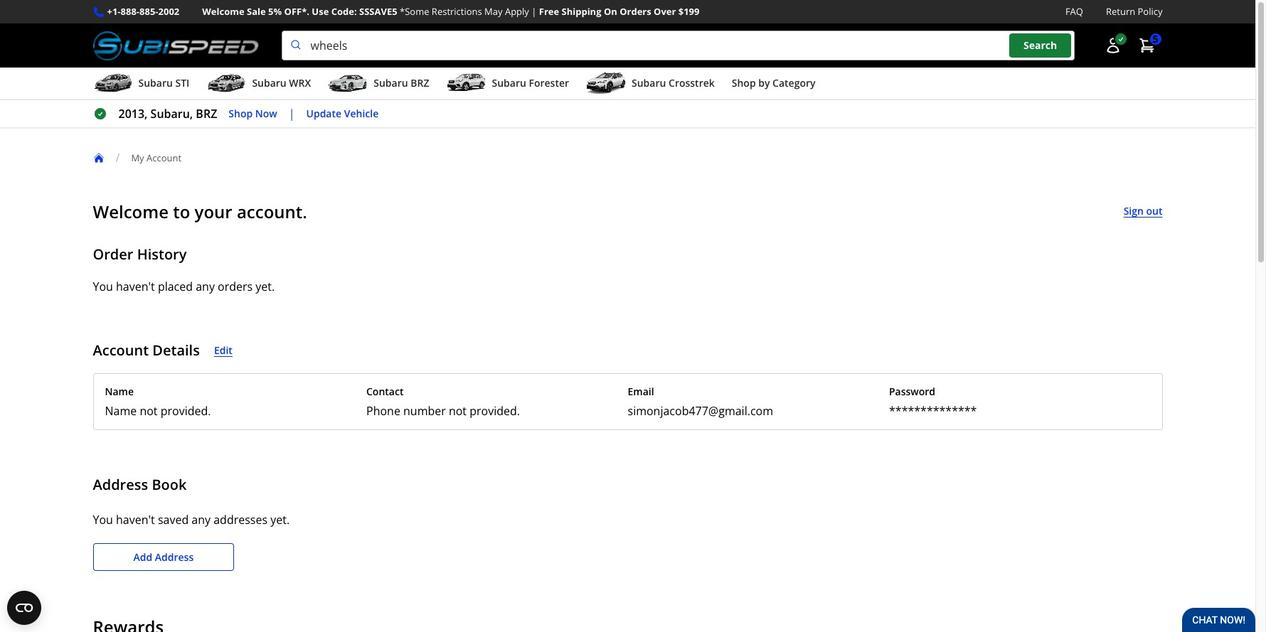 Task type: describe. For each thing, give the bounding box(es) containing it.
vehicle
[[344, 107, 379, 120]]

may
[[484, 5, 503, 18]]

book
[[152, 475, 187, 494]]

return policy
[[1106, 5, 1163, 18]]

history
[[137, 245, 187, 264]]

/
[[116, 150, 120, 166]]

+1-888-885-2002 link
[[107, 4, 179, 19]]

subaru,
[[151, 106, 193, 122]]

contact phone number not provided.
[[366, 385, 520, 419]]

placed
[[158, 279, 193, 295]]

shop by category
[[732, 76, 816, 90]]

shop now
[[229, 107, 277, 120]]

saved
[[158, 512, 189, 528]]

add
[[133, 550, 152, 564]]

account.
[[237, 200, 307, 223]]

a subaru brz thumbnail image image
[[328, 73, 368, 94]]

a subaru crosstrek thumbnail image image
[[586, 73, 626, 94]]

faq link
[[1065, 4, 1083, 19]]

you haven't saved any addresses yet.
[[93, 512, 290, 528]]

addresses
[[214, 512, 268, 528]]

1 vertical spatial address
[[155, 550, 194, 564]]

a subaru wrx thumbnail image image
[[207, 73, 246, 94]]

welcome sale 5% off*. use code: sssave5
[[202, 5, 397, 18]]

update vehicle button
[[306, 106, 379, 122]]

order history
[[93, 245, 187, 264]]

subaru wrx
[[252, 76, 311, 90]]

off*.
[[284, 5, 309, 18]]

shop by category button
[[732, 71, 816, 99]]

simonjacob477@gmail.com
[[628, 403, 773, 419]]

my account
[[131, 151, 181, 164]]

password **************
[[889, 385, 977, 419]]

sign out
[[1124, 204, 1163, 218]]

order
[[93, 245, 133, 264]]

888-
[[121, 5, 139, 18]]

search
[[1024, 39, 1057, 52]]

welcome for welcome sale 5% off*. use code: sssave5
[[202, 5, 244, 18]]

password
[[889, 385, 935, 398]]

by
[[758, 76, 770, 90]]

$199
[[678, 5, 700, 18]]

haven't for saved
[[116, 512, 155, 528]]

subaru for subaru crosstrek
[[632, 76, 666, 90]]

apply
[[505, 5, 529, 18]]

orders
[[620, 5, 651, 18]]

name name not provided.
[[105, 385, 211, 419]]

sale
[[247, 5, 266, 18]]

button image
[[1104, 37, 1121, 54]]

phone
[[366, 403, 400, 419]]

edit
[[214, 344, 233, 357]]

subaru crosstrek button
[[586, 71, 715, 99]]

add address link
[[93, 543, 234, 571]]

sti
[[175, 76, 189, 90]]

5 button
[[1131, 31, 1163, 60]]

my
[[131, 151, 144, 164]]

subaru wrx button
[[207, 71, 311, 99]]

return policy link
[[1106, 4, 1163, 19]]

number
[[403, 403, 446, 419]]

subaru brz button
[[328, 71, 429, 99]]

search button
[[1009, 34, 1071, 58]]

you haven't placed any orders yet.
[[93, 279, 275, 295]]

not inside contact phone number not provided.
[[449, 403, 467, 419]]

2002
[[158, 5, 179, 18]]

category
[[773, 76, 816, 90]]

provided. inside contact phone number not provided.
[[470, 403, 520, 419]]

2 name from the top
[[105, 403, 137, 419]]

search input field
[[281, 31, 1074, 61]]

subaru forester button
[[446, 71, 569, 99]]

my account link
[[131, 151, 193, 164]]

update
[[306, 107, 341, 120]]

address book
[[93, 475, 187, 494]]

update vehicle
[[306, 107, 379, 120]]

5%
[[268, 5, 282, 18]]

wrx
[[289, 76, 311, 90]]

+1-
[[107, 5, 121, 18]]



Task type: locate. For each thing, give the bounding box(es) containing it.
| left free
[[532, 5, 537, 18]]

2 not from the left
[[449, 403, 467, 419]]

0 vertical spatial address
[[93, 475, 148, 494]]

shop
[[732, 76, 756, 90], [229, 107, 253, 120]]

1 vertical spatial yet.
[[270, 512, 290, 528]]

provided. inside 'name name not provided.'
[[161, 403, 211, 419]]

brz left a subaru forester thumbnail image
[[411, 76, 429, 90]]

you down order
[[93, 279, 113, 295]]

you for you haven't placed any orders yet.
[[93, 279, 113, 295]]

1 subaru from the left
[[138, 76, 173, 90]]

shipping
[[562, 5, 601, 18]]

shop now link
[[229, 106, 277, 122]]

subaru up now
[[252, 76, 286, 90]]

haven't down address book
[[116, 512, 155, 528]]

0 horizontal spatial not
[[140, 403, 158, 419]]

email
[[628, 385, 654, 398]]

1 vertical spatial name
[[105, 403, 137, 419]]

brz right the subaru,
[[196, 106, 217, 122]]

1 vertical spatial any
[[192, 512, 211, 528]]

1 vertical spatial shop
[[229, 107, 253, 120]]

+1-888-885-2002
[[107, 5, 179, 18]]

account left details
[[93, 341, 149, 360]]

now
[[255, 107, 277, 120]]

edit link
[[214, 342, 233, 359]]

address
[[93, 475, 148, 494], [155, 550, 194, 564]]

welcome to your account.
[[93, 200, 307, 223]]

email simonjacob477@gmail.com
[[628, 385, 773, 419]]

any for placed
[[196, 279, 215, 295]]

welcome left sale
[[202, 5, 244, 18]]

open widget image
[[7, 591, 41, 625]]

1 horizontal spatial brz
[[411, 76, 429, 90]]

subispeed logo image
[[93, 31, 259, 61]]

0 vertical spatial brz
[[411, 76, 429, 90]]

1 you from the top
[[93, 279, 113, 295]]

crosstrek
[[669, 76, 715, 90]]

1 horizontal spatial address
[[155, 550, 194, 564]]

1 vertical spatial welcome
[[93, 200, 169, 223]]

you down address book
[[93, 512, 113, 528]]

1 vertical spatial |
[[289, 106, 295, 122]]

1 horizontal spatial not
[[449, 403, 467, 419]]

3 subaru from the left
[[374, 76, 408, 90]]

yet. right orders
[[256, 279, 275, 295]]

1 provided. from the left
[[161, 403, 211, 419]]

to
[[173, 200, 190, 223]]

shop left the by
[[732, 76, 756, 90]]

provided. right number
[[470, 403, 520, 419]]

subaru forester
[[492, 76, 569, 90]]

any for saved
[[192, 512, 211, 528]]

| right now
[[289, 106, 295, 122]]

|
[[532, 5, 537, 18], [289, 106, 295, 122]]

restrictions
[[432, 5, 482, 18]]

4 subaru from the left
[[492, 76, 526, 90]]

name
[[105, 385, 134, 398], [105, 403, 137, 419]]

subaru up vehicle at left
[[374, 76, 408, 90]]

2013,
[[118, 106, 148, 122]]

5
[[1153, 32, 1158, 46]]

sign out button
[[1124, 204, 1163, 220]]

policy
[[1138, 5, 1163, 18]]

1 horizontal spatial welcome
[[202, 5, 244, 18]]

0 vertical spatial yet.
[[256, 279, 275, 295]]

0 vertical spatial haven't
[[116, 279, 155, 295]]

**************
[[889, 403, 977, 419]]

2 you from the top
[[93, 512, 113, 528]]

0 vertical spatial you
[[93, 279, 113, 295]]

free
[[539, 5, 559, 18]]

subaru sti button
[[93, 71, 189, 99]]

use
[[312, 5, 329, 18]]

your
[[195, 200, 232, 223]]

1 haven't from the top
[[116, 279, 155, 295]]

subaru left "sti"
[[138, 76, 173, 90]]

forester
[[529, 76, 569, 90]]

subaru left crosstrek
[[632, 76, 666, 90]]

subaru for subaru forester
[[492, 76, 526, 90]]

1 vertical spatial you
[[93, 512, 113, 528]]

sssave5
[[359, 5, 397, 18]]

account right my
[[146, 151, 181, 164]]

0 horizontal spatial provided.
[[161, 403, 211, 419]]

0 horizontal spatial address
[[93, 475, 148, 494]]

subaru for subaru brz
[[374, 76, 408, 90]]

subaru
[[138, 76, 173, 90], [252, 76, 286, 90], [374, 76, 408, 90], [492, 76, 526, 90], [632, 76, 666, 90]]

0 vertical spatial |
[[532, 5, 537, 18]]

*some
[[400, 5, 429, 18]]

code:
[[331, 5, 357, 18]]

brz inside dropdown button
[[411, 76, 429, 90]]

yet.
[[256, 279, 275, 295], [270, 512, 290, 528]]

1 vertical spatial haven't
[[116, 512, 155, 528]]

1 horizontal spatial shop
[[732, 76, 756, 90]]

haven't down order history
[[116, 279, 155, 295]]

*some restrictions may apply | free shipping on orders over $199
[[400, 5, 700, 18]]

yet. for you haven't placed any orders yet.
[[256, 279, 275, 295]]

885-
[[139, 5, 158, 18]]

1 horizontal spatial provided.
[[470, 403, 520, 419]]

2 haven't from the top
[[116, 512, 155, 528]]

1 horizontal spatial |
[[532, 5, 537, 18]]

haven't
[[116, 279, 155, 295], [116, 512, 155, 528]]

provided. down details
[[161, 403, 211, 419]]

sign
[[1124, 204, 1144, 218]]

on
[[604, 5, 617, 18]]

subaru inside 'dropdown button'
[[632, 76, 666, 90]]

any
[[196, 279, 215, 295], [192, 512, 211, 528]]

0 vertical spatial account
[[146, 151, 181, 164]]

address right add in the bottom left of the page
[[155, 550, 194, 564]]

not right number
[[449, 403, 467, 419]]

0 vertical spatial name
[[105, 385, 134, 398]]

not down the account details
[[140, 403, 158, 419]]

address left book
[[93, 475, 148, 494]]

orders
[[218, 279, 253, 295]]

shop for shop now
[[229, 107, 253, 120]]

0 horizontal spatial shop
[[229, 107, 253, 120]]

welcome up order history
[[93, 200, 169, 223]]

you
[[93, 279, 113, 295], [93, 512, 113, 528]]

out
[[1146, 204, 1163, 218]]

account details
[[93, 341, 200, 360]]

shop for shop by category
[[732, 76, 756, 90]]

haven't for placed
[[116, 279, 155, 295]]

1 not from the left
[[140, 403, 158, 419]]

contact
[[366, 385, 404, 398]]

2 subaru from the left
[[252, 76, 286, 90]]

a subaru sti thumbnail image image
[[93, 73, 133, 94]]

not inside 'name name not provided.'
[[140, 403, 158, 419]]

any left orders
[[196, 279, 215, 295]]

home image
[[93, 152, 104, 164]]

return
[[1106, 5, 1135, 18]]

2013, subaru, brz
[[118, 106, 217, 122]]

2 provided. from the left
[[470, 403, 520, 419]]

shop inside dropdown button
[[732, 76, 756, 90]]

0 vertical spatial welcome
[[202, 5, 244, 18]]

1 vertical spatial account
[[93, 341, 149, 360]]

subaru for subaru wrx
[[252, 76, 286, 90]]

subaru sti
[[138, 76, 189, 90]]

5 subaru from the left
[[632, 76, 666, 90]]

shop left now
[[229, 107, 253, 120]]

0 horizontal spatial brz
[[196, 106, 217, 122]]

1 name from the top
[[105, 385, 134, 398]]

1 vertical spatial brz
[[196, 106, 217, 122]]

yet. for you haven't saved any addresses yet.
[[270, 512, 290, 528]]

subaru left forester
[[492, 76, 526, 90]]

details
[[152, 341, 200, 360]]

0 horizontal spatial |
[[289, 106, 295, 122]]

yet. right the addresses
[[270, 512, 290, 528]]

brz
[[411, 76, 429, 90], [196, 106, 217, 122]]

subaru for subaru sti
[[138, 76, 173, 90]]

0 vertical spatial shop
[[732, 76, 756, 90]]

over
[[654, 5, 676, 18]]

0 horizontal spatial welcome
[[93, 200, 169, 223]]

you for you haven't saved any addresses yet.
[[93, 512, 113, 528]]

faq
[[1065, 5, 1083, 18]]

a subaru forester thumbnail image image
[[446, 73, 486, 94]]

account
[[146, 151, 181, 164], [93, 341, 149, 360]]

welcome for welcome to your account.
[[93, 200, 169, 223]]

0 vertical spatial any
[[196, 279, 215, 295]]

not
[[140, 403, 158, 419], [449, 403, 467, 419]]

subaru inside dropdown button
[[252, 76, 286, 90]]

subaru crosstrek
[[632, 76, 715, 90]]

add address
[[133, 550, 194, 564]]

any right saved at the bottom of page
[[192, 512, 211, 528]]

subaru brz
[[374, 76, 429, 90]]



Task type: vqa. For each thing, say whether or not it's contained in the screenshot.
middle -
no



